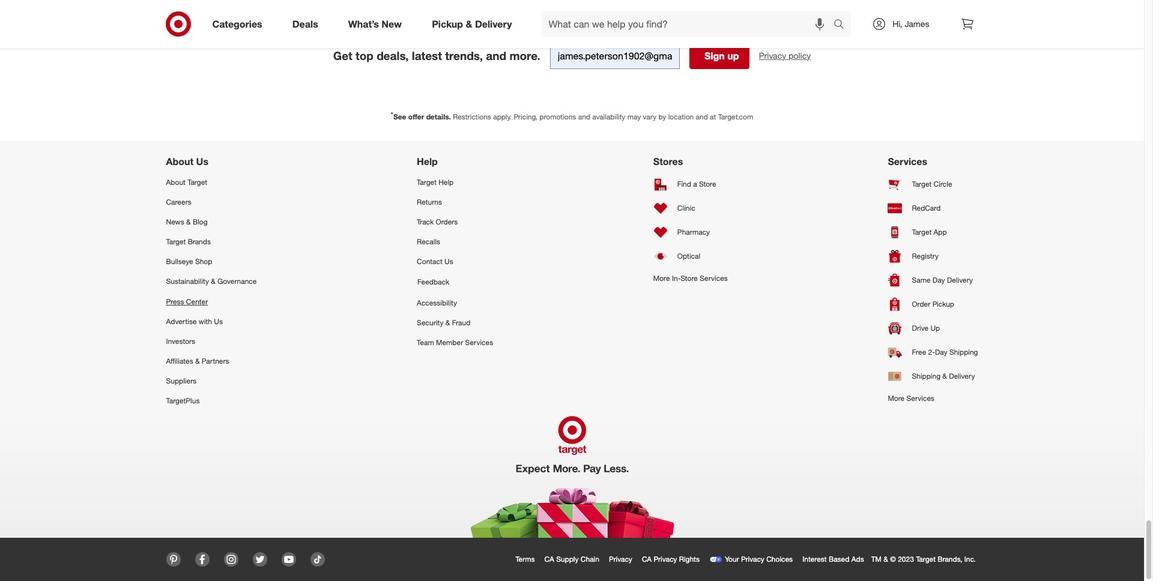 Task type: vqa. For each thing, say whether or not it's contained in the screenshot.
Bullseye Shop link
yes



Task type: locate. For each thing, give the bounding box(es) containing it.
2 horizontal spatial us
[[445, 257, 454, 266]]

delivery up order pickup
[[948, 276, 974, 285]]

target left circle on the right
[[912, 180, 932, 189]]

us
[[196, 155, 209, 167], [445, 257, 454, 266], [214, 317, 223, 326]]

help up returns link
[[439, 178, 454, 187]]

0 horizontal spatial pickup
[[432, 18, 463, 30]]

with
[[199, 317, 212, 326]]

0 vertical spatial delivery
[[475, 18, 512, 30]]

targetplus link
[[166, 391, 257, 411]]

privacy right your
[[742, 555, 765, 565]]

shipping & delivery link
[[888, 365, 979, 389]]

1 vertical spatial shipping
[[912, 372, 941, 381]]

1 horizontal spatial more
[[888, 394, 905, 403]]

ca privacy rights link
[[640, 553, 707, 568]]

bullseye
[[166, 257, 193, 266]]

member
[[436, 338, 463, 347]]

target: expect more. pay less. image
[[404, 411, 741, 539]]

restrictions
[[453, 112, 491, 121]]

delivery down free 2-day shipping
[[950, 372, 976, 381]]

pickup up the get top deals, latest trends, and more.
[[432, 18, 463, 30]]

services down shipping & delivery link on the bottom right of page
[[907, 394, 935, 403]]

0 vertical spatial day
[[933, 276, 946, 285]]

contact us
[[417, 257, 454, 266]]

target left "app" at right top
[[912, 228, 932, 237]]

shipping up "more services" link
[[912, 372, 941, 381]]

get
[[333, 48, 353, 62]]

& for tm
[[884, 555, 889, 565]]

1 vertical spatial about
[[166, 178, 186, 187]]

ca for ca privacy rights
[[642, 555, 652, 565]]

2-
[[929, 348, 936, 357]]

1 vertical spatial us
[[445, 257, 454, 266]]

day right free
[[936, 348, 948, 357]]

day
[[933, 276, 946, 285], [936, 348, 948, 357]]

target for target help
[[417, 178, 437, 187]]

us up about target link at the left
[[196, 155, 209, 167]]

store right a
[[699, 180, 717, 189]]

shipping up shipping & delivery
[[950, 348, 979, 357]]

sustainability & governance
[[166, 277, 257, 286]]

0 vertical spatial pickup
[[432, 18, 463, 30]]

returns
[[417, 198, 442, 207]]

0 vertical spatial shipping
[[950, 348, 979, 357]]

& left blog
[[186, 218, 191, 227]]

press
[[166, 297, 184, 306]]

search
[[829, 19, 858, 31]]

about up the "about target" at top left
[[166, 155, 194, 167]]

pickup right order
[[933, 300, 955, 309]]

chain
[[581, 555, 600, 565]]

target for target circle
[[912, 180, 932, 189]]

delivery
[[475, 18, 512, 30], [948, 276, 974, 285], [950, 372, 976, 381]]

1 horizontal spatial help
[[439, 178, 454, 187]]

help up target help
[[417, 155, 438, 167]]

search button
[[829, 11, 858, 40]]

pricing,
[[514, 112, 538, 121]]

more left in-
[[654, 274, 670, 283]]

brands
[[188, 237, 211, 246]]

may
[[628, 112, 641, 121]]

shipping
[[950, 348, 979, 357], [912, 372, 941, 381]]

1 horizontal spatial shipping
[[950, 348, 979, 357]]

& down free 2-day shipping
[[943, 372, 948, 381]]

more.
[[510, 48, 541, 62]]

pickup & delivery
[[432, 18, 512, 30]]

recalls
[[417, 237, 441, 246]]

interest based ads link
[[801, 553, 872, 568]]

up
[[728, 50, 739, 62]]

affiliates & partners
[[166, 357, 229, 366]]

and left more.
[[486, 48, 507, 62]]

0 vertical spatial more
[[654, 274, 670, 283]]

terms link
[[513, 553, 542, 568]]

0 vertical spatial help
[[417, 155, 438, 167]]

apply.
[[493, 112, 512, 121]]

help
[[417, 155, 438, 167], [439, 178, 454, 187]]

what's
[[348, 18, 379, 30]]

and left the availability
[[579, 112, 591, 121]]

privacy
[[759, 50, 787, 60], [609, 555, 633, 565], [654, 555, 677, 565], [742, 555, 765, 565]]

sign up
[[705, 50, 739, 62]]

more down shipping & delivery link on the bottom right of page
[[888, 394, 905, 403]]

tm
[[872, 555, 882, 565]]

privacy left policy
[[759, 50, 787, 60]]

sign up button
[[690, 42, 750, 69]]

us for about us
[[196, 155, 209, 167]]

& right affiliates in the bottom left of the page
[[195, 357, 200, 366]]

0 horizontal spatial more
[[654, 274, 670, 283]]

registry
[[912, 252, 939, 261]]

store down optical link
[[681, 274, 698, 283]]

delivery for shipping & delivery
[[950, 372, 976, 381]]

target up returns
[[417, 178, 437, 187]]

services down optical link
[[700, 274, 728, 283]]

0 horizontal spatial ca
[[545, 555, 555, 565]]

services inside more in-store services link
[[700, 274, 728, 283]]

a
[[694, 180, 697, 189]]

ca
[[545, 555, 555, 565], [642, 555, 652, 565]]

1 horizontal spatial pickup
[[933, 300, 955, 309]]

store inside 'link'
[[699, 180, 717, 189]]

track orders link
[[417, 212, 493, 232]]

privacy policy
[[759, 50, 811, 60]]

about us
[[166, 155, 209, 167]]

target down news
[[166, 237, 186, 246]]

find a store link
[[654, 172, 728, 196]]

target for target app
[[912, 228, 932, 237]]

& left ©
[[884, 555, 889, 565]]

0 vertical spatial about
[[166, 155, 194, 167]]

about target link
[[166, 172, 257, 192]]

2 about from the top
[[166, 178, 186, 187]]

and left at
[[696, 112, 708, 121]]

news
[[166, 218, 184, 227]]

services up "target circle"
[[888, 155, 928, 167]]

store
[[699, 180, 717, 189], [681, 274, 698, 283]]

us right with
[[214, 317, 223, 326]]

1 vertical spatial more
[[888, 394, 905, 403]]

privacy link
[[607, 553, 640, 568]]

ca left the supply
[[545, 555, 555, 565]]

0 horizontal spatial shipping
[[912, 372, 941, 381]]

0 horizontal spatial us
[[196, 155, 209, 167]]

1 vertical spatial delivery
[[948, 276, 974, 285]]

us right contact
[[445, 257, 454, 266]]

pickup & delivery link
[[422, 11, 527, 37]]

ca supply chain link
[[542, 553, 607, 568]]

top
[[356, 48, 374, 62]]

2 vertical spatial delivery
[[950, 372, 976, 381]]

services down fraud at the left
[[465, 338, 493, 347]]

2 vertical spatial us
[[214, 317, 223, 326]]

shipping & delivery
[[912, 372, 976, 381]]

same day delivery
[[912, 276, 974, 285]]

and
[[486, 48, 507, 62], [579, 112, 591, 121], [696, 112, 708, 121]]

1 vertical spatial pickup
[[933, 300, 955, 309]]

investors link
[[166, 332, 257, 352]]

0 horizontal spatial help
[[417, 155, 438, 167]]

delivery up trends, at the left top of page
[[475, 18, 512, 30]]

about for about target
[[166, 178, 186, 187]]

& up trends, at the left top of page
[[466, 18, 473, 30]]

app
[[934, 228, 947, 237]]

find a store
[[678, 180, 717, 189]]

0 vertical spatial us
[[196, 155, 209, 167]]

inc.
[[965, 555, 976, 565]]

day right same
[[933, 276, 946, 285]]

0 horizontal spatial store
[[681, 274, 698, 283]]

by
[[659, 112, 667, 121]]

feedback button
[[417, 272, 493, 293]]

press center
[[166, 297, 208, 306]]

privacy right chain
[[609, 555, 633, 565]]

shop
[[195, 257, 212, 266]]

& for affiliates
[[195, 357, 200, 366]]

0 vertical spatial store
[[699, 180, 717, 189]]

None text field
[[550, 42, 680, 69]]

& for security
[[446, 318, 450, 327]]

2 ca from the left
[[642, 555, 652, 565]]

contact us link
[[417, 252, 493, 272]]

optical
[[678, 252, 701, 261]]

more
[[654, 274, 670, 283], [888, 394, 905, 403]]

& down bullseye shop link
[[211, 277, 216, 286]]

2 horizontal spatial and
[[696, 112, 708, 121]]

rights
[[679, 555, 700, 565]]

1 horizontal spatial store
[[699, 180, 717, 189]]

about up careers
[[166, 178, 186, 187]]

ca right privacy link
[[642, 555, 652, 565]]

your privacy choices link
[[707, 553, 801, 568]]

more for more in-store services
[[654, 274, 670, 283]]

& left fraud at the left
[[446, 318, 450, 327]]

1 horizontal spatial ca
[[642, 555, 652, 565]]

1 vertical spatial store
[[681, 274, 698, 283]]

track
[[417, 218, 434, 227]]

based
[[829, 555, 850, 565]]

privacy policy link
[[759, 50, 811, 62]]

more in-store services
[[654, 274, 728, 283]]

store for a
[[699, 180, 717, 189]]

1 ca from the left
[[545, 555, 555, 565]]

1 about from the top
[[166, 155, 194, 167]]



Task type: describe. For each thing, give the bounding box(es) containing it.
redcard
[[912, 204, 941, 213]]

target circle
[[912, 180, 953, 189]]

what's new
[[348, 18, 402, 30]]

sustainability
[[166, 277, 209, 286]]

accessibility
[[417, 298, 457, 307]]

& for news
[[186, 218, 191, 227]]

team member services
[[417, 338, 493, 347]]

categories link
[[202, 11, 277, 37]]

returns link
[[417, 192, 493, 212]]

find
[[678, 180, 692, 189]]

trends,
[[445, 48, 483, 62]]

stores
[[654, 155, 683, 167]]

policy
[[789, 50, 811, 60]]

security & fraud link
[[417, 313, 493, 333]]

*
[[391, 110, 394, 118]]

privacy left rights
[[654, 555, 677, 565]]

target app
[[912, 228, 947, 237]]

services inside "more services" link
[[907, 394, 935, 403]]

promotions
[[540, 112, 577, 121]]

same day delivery link
[[888, 268, 979, 292]]

interest
[[803, 555, 827, 565]]

store for in-
[[681, 274, 698, 283]]

1 vertical spatial help
[[439, 178, 454, 187]]

center
[[186, 297, 208, 306]]

deals link
[[282, 11, 333, 37]]

affiliates
[[166, 357, 193, 366]]

& for shipping
[[943, 372, 948, 381]]

deals
[[292, 18, 318, 30]]

at
[[710, 112, 717, 121]]

investors
[[166, 337, 195, 346]]

feedback
[[418, 278, 450, 287]]

free 2-day shipping
[[912, 348, 979, 357]]

target down about us
[[188, 178, 207, 187]]

track orders
[[417, 218, 458, 227]]

target right '2023' on the right of the page
[[917, 555, 936, 565]]

careers
[[166, 198, 192, 207]]

©
[[891, 555, 896, 565]]

delivery for same day delivery
[[948, 276, 974, 285]]

fraud
[[452, 318, 471, 327]]

more for more services
[[888, 394, 905, 403]]

location
[[669, 112, 694, 121]]

see
[[394, 112, 407, 121]]

orders
[[436, 218, 458, 227]]

what's new link
[[338, 11, 417, 37]]

supply
[[557, 555, 579, 565]]

& for sustainability
[[211, 277, 216, 286]]

hi, james
[[893, 19, 930, 29]]

services inside team member services link
[[465, 338, 493, 347]]

same
[[912, 276, 931, 285]]

target.com
[[719, 112, 754, 121]]

free
[[912, 348, 927, 357]]

pharmacy
[[678, 228, 710, 237]]

advertise
[[166, 317, 197, 326]]

new
[[382, 18, 402, 30]]

categories
[[212, 18, 262, 30]]

brands,
[[938, 555, 963, 565]]

deals,
[[377, 48, 409, 62]]

ca for ca supply chain
[[545, 555, 555, 565]]

news & blog link
[[166, 212, 257, 232]]

delivery for pickup & delivery
[[475, 18, 512, 30]]

target brands
[[166, 237, 211, 246]]

hi,
[[893, 19, 903, 29]]

accessibility link
[[417, 293, 493, 313]]

registry link
[[888, 244, 979, 268]]

target app link
[[888, 220, 979, 244]]

drive up link
[[888, 317, 979, 341]]

details.
[[426, 112, 451, 121]]

vary
[[643, 112, 657, 121]]

drive
[[912, 324, 929, 333]]

advertise with us link
[[166, 312, 257, 332]]

optical link
[[654, 244, 728, 268]]

interest based ads
[[803, 555, 865, 565]]

suppliers link
[[166, 371, 257, 391]]

1 horizontal spatial and
[[579, 112, 591, 121]]

What can we help you find? suggestions appear below search field
[[542, 11, 837, 37]]

sign
[[705, 50, 725, 62]]

1 vertical spatial day
[[936, 348, 948, 357]]

1 horizontal spatial us
[[214, 317, 223, 326]]

affiliates & partners link
[[166, 352, 257, 371]]

target help
[[417, 178, 454, 187]]

0 horizontal spatial and
[[486, 48, 507, 62]]

recalls link
[[417, 232, 493, 252]]

pharmacy link
[[654, 220, 728, 244]]

target for target brands
[[166, 237, 186, 246]]

us for contact us
[[445, 257, 454, 266]]

2023
[[898, 555, 915, 565]]

your privacy choices
[[725, 555, 793, 565]]

target circle link
[[888, 172, 979, 196]]

in-
[[672, 274, 681, 283]]

about for about us
[[166, 155, 194, 167]]

& for pickup
[[466, 18, 473, 30]]

team member services link
[[417, 333, 493, 353]]

sustainability & governance link
[[166, 272, 257, 292]]

careers link
[[166, 192, 257, 212]]

more in-store services link
[[654, 268, 728, 288]]

targetplus
[[166, 397, 200, 406]]

governance
[[218, 277, 257, 286]]

contact
[[417, 257, 443, 266]]

redcard link
[[888, 196, 979, 220]]



